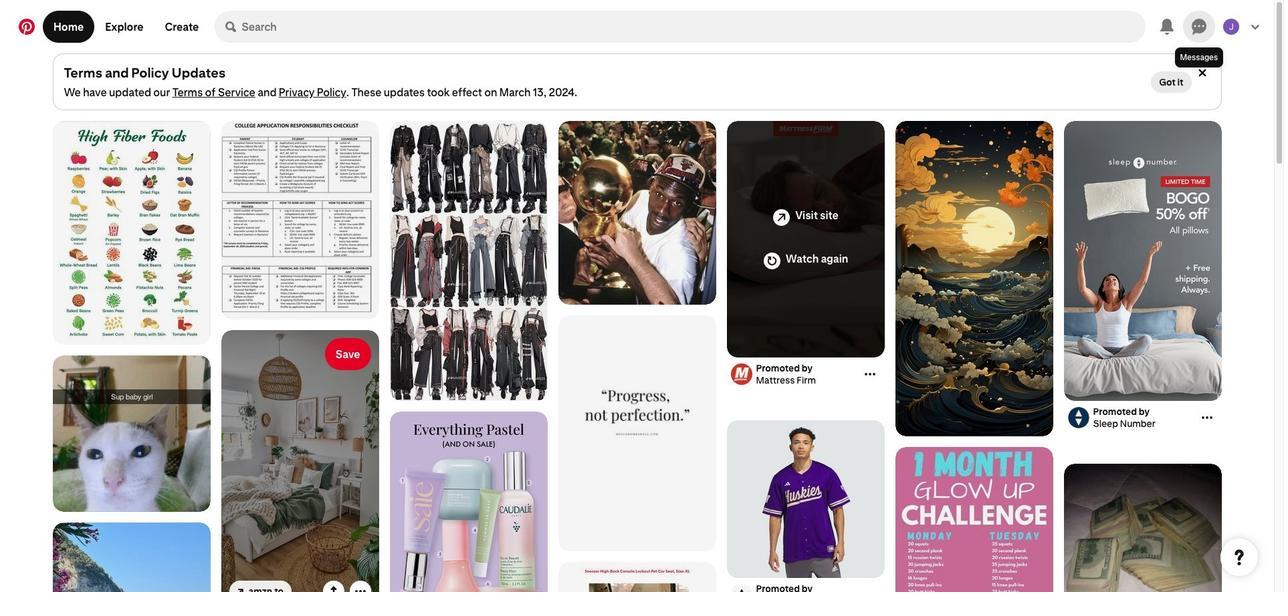 Task type: vqa. For each thing, say whether or not it's contained in the screenshot.
This may contain: a bedroom with white walls and wooden flooring, wicker baskets on the bed "image"
yes



Task type: describe. For each thing, give the bounding box(es) containing it.
pin image image
[[727, 121, 885, 358]]

this may contain: the college application checklist is shown in black and white image
[[221, 121, 379, 320]]

search icon image
[[226, 21, 236, 32]]

the snoozer high-back console lookout pet car seat with its patented design allows your pet to have the comfort and security of riding next to you while in the car. it attaches easily to your car's console, making the ride enjoyable and safe. warranty: please click here to access warranty information. features: comfortable foam foam with elevated back for extra safety; luxury microsuede cover with sherpa lined pad; machine washable cover; helps alleviate car sickness; containment strap included… image
[[558, 563, 716, 593]]

this may contain: flowers line the walkway leading to an ocean beach with cliffs in the background and people walking on the path image
[[53, 523, 210, 593]]

you'll love our shapes and fills for every sleeper. sale ends 4/8/24. image
[[1064, 121, 1222, 401]]

20% off for rouge 4/5–4/15 
15% off for vib 4/9–4/15  
10% off for insiders 4/9–4/15 

1. saie sunvisor sunscreen spf 35  
2. laneige water bank hyaluronic eye cream  
3. caudalie beauty elixir prep, set, glow face mist  
4. summer fridays lip butter balm  
5. glow recipe watermelon glow niacinamide dew drops  
6. gisou honey infused hydrating hair mask 
7. tower 28 beauty makewaves lengthening + volumizing mascara  
8. phlur not your baby eau de parfum  
9. milk makeup cooling water jelly tint image
[[390, 412, 548, 593]]

this may contain: an image of the ocean with clouds and trees in front of a moonlit sky image
[[895, 121, 1053, 437]]

this may contain: a close up of a cat with the caption sup baby girl image
[[53, 356, 210, 512]]

this may contain: a bedroom with white walls and wooden flooring, wicker baskets on the bed image
[[221, 330, 379, 593]]

visit site image
[[773, 209, 790, 226]]



Task type: locate. For each thing, give the bounding box(es) containing it.
this may contain: a pink poster with the words i month glow up challenge image
[[895, 448, 1053, 593]]

this may contain: an image of high fiber foods chart with the names and their corresponding ingredients for each item image
[[53, 121, 210, 345]]

watch again image
[[763, 253, 780, 270]]

this may contain: many different types of clothes are shown in this image, including black and white outfits image
[[390, 121, 548, 401]]

link image
[[237, 589, 243, 593]]

this may contain: the basketball player is holding up his trophy image
[[558, 121, 716, 305]]

adidas shop the washington reverse retro replica baseball jersey - purple at adidas.com/us! see all the styles and colors of washington reverse retro replica baseball jersey - purple at the official adidas online shop. image
[[727, 421, 885, 579]]

list
[[47, 121, 1227, 593]]

Search text field
[[242, 11, 1146, 43]]

this may contain: a quote that reads progress, not perfection on the side of a white background with black lettering image
[[558, 316, 716, 553]]

jacob simon image
[[1223, 19, 1239, 35]]

this may contain: several stacks of money sitting on top of a bed image
[[1064, 464, 1222, 593]]



